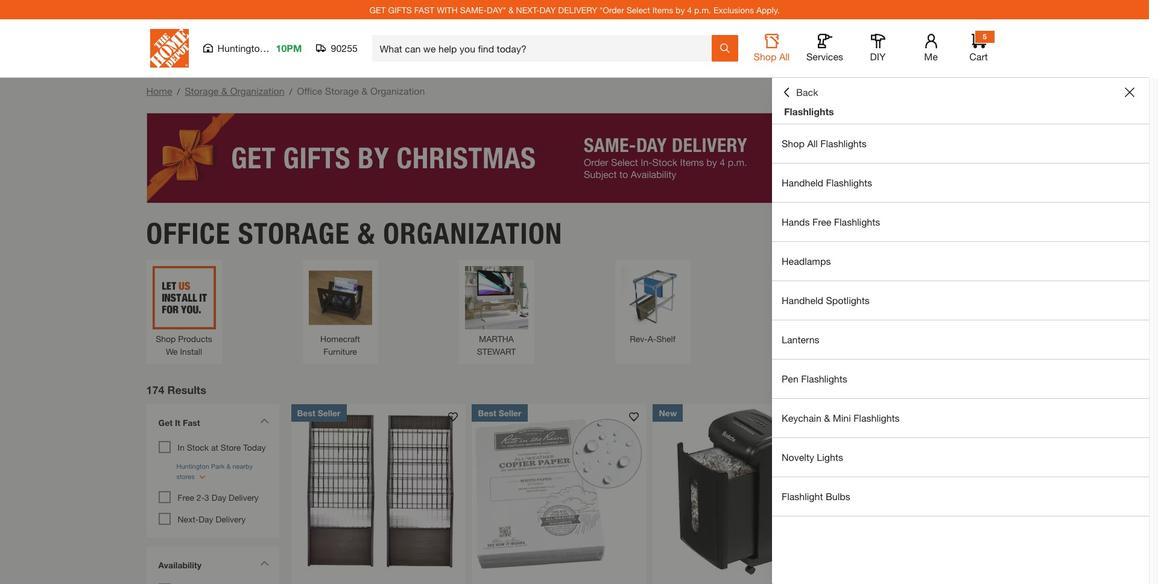 Task type: describe. For each thing, give the bounding box(es) containing it.
shelf
[[657, 333, 676, 344]]

today
[[243, 442, 266, 452]]

me
[[925, 51, 938, 62]]

bulbs
[[826, 491, 851, 502]]

shop products we install
[[156, 333, 212, 356]]

gifts
[[388, 5, 412, 15]]

handheld flashlights
[[782, 177, 873, 188]]

seller for all-weather 8-1/2 in. x 11 in. 20 lbs. bulk copier paper, white (500-sheet pack) image
[[499, 408, 522, 418]]

pen flashlights
[[782, 373, 848, 384]]

10pm
[[276, 42, 302, 54]]

services
[[807, 51, 844, 62]]

homecraft furniture
[[320, 333, 360, 356]]

What can we help you find today? search field
[[380, 36, 711, 61]]

1 horizontal spatial office
[[297, 85, 323, 97]]

shop all flashlights link
[[772, 124, 1150, 163]]

30 l/7.9 gal. paper shredder cross cut document shredder for credit card/cd/junk mail shredder for office home image
[[653, 404, 828, 579]]

flashlight bulbs link
[[772, 477, 1150, 516]]

hands free flashlights
[[782, 216, 881, 228]]

p.m.
[[695, 5, 712, 15]]

shop all button
[[753, 34, 791, 63]]

free 2-3 day delivery link
[[178, 492, 259, 502]]

0 vertical spatial day
[[212, 492, 226, 502]]

items
[[653, 5, 674, 15]]

park
[[268, 42, 288, 54]]

at
[[211, 442, 218, 452]]

handheld spotlights
[[782, 295, 870, 306]]

furniture
[[324, 346, 357, 356]]

in stock at store today link
[[178, 442, 266, 452]]

results
[[167, 383, 206, 396]]

get it fast
[[158, 417, 200, 428]]

office storage & organization
[[146, 216, 563, 251]]

flashlights down back in the top of the page
[[785, 106, 834, 117]]

3
[[205, 492, 209, 502]]

shop for shop products we install
[[156, 333, 176, 344]]

feedback link image
[[1142, 204, 1159, 269]]

all-weather 8-1/2 in. x 11 in. 20 lbs. bulk copier paper, white (500-sheet pack) image
[[472, 404, 647, 579]]

all for shop all
[[780, 51, 790, 62]]

back
[[797, 86, 819, 98]]

lights
[[817, 451, 844, 463]]

apply.
[[757, 5, 780, 15]]

1 vertical spatial office
[[146, 216, 231, 251]]

install
[[180, 346, 202, 356]]

fast
[[414, 5, 435, 15]]

storage & organization link
[[185, 85, 285, 97]]

5
[[983, 32, 987, 41]]

best seller for wooden free standing 6-tier display literature brochure magazine rack in black (2-pack) image at the left
[[297, 408, 341, 418]]

headlamps link
[[772, 242, 1150, 281]]

huntington
[[218, 42, 265, 54]]

mini
[[833, 412, 851, 424]]

best for all-weather 8-1/2 in. x 11 in. 20 lbs. bulk copier paper, white (500-sheet pack) image
[[478, 408, 497, 418]]

flashlights right mini
[[854, 412, 900, 424]]

pen flashlights link
[[772, 360, 1150, 398]]

next-day delivery link
[[178, 514, 246, 524]]

rev-
[[630, 333, 648, 344]]

same-
[[460, 5, 487, 15]]

handheld flashlights link
[[772, 164, 1150, 202]]

4
[[688, 5, 692, 15]]

exclusions
[[714, 5, 754, 15]]

2-
[[197, 492, 205, 502]]

get gifts fast with same-day* & next-day delivery *order select items by 4 p.m. exclusions apply.
[[370, 5, 780, 15]]

huntington park
[[218, 42, 288, 54]]

keychain
[[782, 412, 822, 424]]

home / storage & organization / office storage & organization
[[146, 85, 425, 97]]

handheld for handheld spotlights
[[782, 295, 824, 306]]

shop all flashlights
[[782, 138, 867, 149]]

drawer close image
[[1126, 88, 1135, 97]]

flashlight bulbs
[[782, 491, 851, 502]]

headlamps
[[782, 255, 831, 267]]

1 horizontal spatial free
[[813, 216, 832, 228]]

mounted
[[801, 333, 835, 344]]

rev-a-shelf
[[630, 333, 676, 344]]

keychain & mini flashlights link
[[772, 399, 1150, 438]]

cart
[[970, 51, 988, 62]]

174
[[146, 383, 164, 396]]

174 results
[[146, 383, 206, 396]]

services button
[[806, 34, 845, 63]]

in
[[178, 442, 185, 452]]

free 2-3 day delivery
[[178, 492, 259, 502]]

spotlights
[[826, 295, 870, 306]]

flashlights down handheld flashlights
[[835, 216, 881, 228]]

lanterns link
[[772, 320, 1150, 359]]

fast
[[183, 417, 200, 428]]

shop for shop all flashlights
[[782, 138, 805, 149]]



Task type: vqa. For each thing, say whether or not it's contained in the screenshot.
"DAY*"
yes



Task type: locate. For each thing, give the bounding box(es) containing it.
novelty lights link
[[772, 438, 1150, 477]]

flashlights up handheld flashlights
[[821, 138, 867, 149]]

1 vertical spatial delivery
[[216, 514, 246, 524]]

get it fast link
[[152, 410, 273, 438]]

free right 'hands'
[[813, 216, 832, 228]]

we
[[166, 346, 178, 356]]

best
[[297, 408, 316, 418], [478, 408, 497, 418]]

rev a shelf image
[[621, 266, 685, 329]]

shop down back button
[[782, 138, 805, 149]]

delivery down free 2-3 day delivery
[[216, 514, 246, 524]]

menu
[[772, 124, 1150, 517]]

1 horizontal spatial best seller
[[478, 408, 522, 418]]

home link
[[146, 85, 172, 97]]

martha
[[479, 333, 514, 344]]

delivery right 3
[[229, 492, 259, 502]]

1 vertical spatial free
[[178, 492, 194, 502]]

office supplies image
[[934, 266, 997, 329]]

in stock at store today
[[178, 442, 266, 452]]

2 best seller from the left
[[478, 408, 522, 418]]

1 vertical spatial day
[[199, 514, 213, 524]]

novelty
[[782, 451, 815, 463]]

select
[[627, 5, 650, 15]]

1 horizontal spatial best
[[478, 408, 497, 418]]

diy
[[871, 51, 886, 62]]

hands
[[782, 216, 810, 228]]

novelty lights
[[782, 451, 844, 463]]

&
[[509, 5, 514, 15], [221, 85, 228, 97], [362, 85, 368, 97], [358, 216, 376, 251], [825, 412, 831, 424]]

shop all
[[754, 51, 790, 62]]

all inside shop all flashlights link
[[808, 138, 818, 149]]

by
[[676, 5, 685, 15]]

1 vertical spatial handheld
[[782, 295, 824, 306]]

all up handheld flashlights
[[808, 138, 818, 149]]

0 horizontal spatial office
[[146, 216, 231, 251]]

cx8 crosscut shredder image
[[834, 404, 1009, 579]]

it
[[175, 417, 180, 428]]

store
[[221, 442, 241, 452]]

new
[[659, 408, 677, 418]]

availability link
[[152, 553, 273, 580]]

1 horizontal spatial seller
[[499, 408, 522, 418]]

shop products we install image
[[152, 266, 216, 329]]

next-
[[516, 5, 540, 15]]

delivery
[[558, 5, 598, 15]]

shop
[[754, 51, 777, 62], [782, 138, 805, 149], [156, 333, 176, 344]]

/
[[177, 86, 180, 97], [289, 86, 292, 97]]

0 horizontal spatial seller
[[318, 408, 341, 418]]

shop inside menu
[[782, 138, 805, 149]]

1 best seller from the left
[[297, 408, 341, 418]]

keychain & mini flashlights
[[782, 412, 900, 424]]

flashlight
[[782, 491, 823, 502]]

1 horizontal spatial shop
[[754, 51, 777, 62]]

homecraft furniture image
[[309, 266, 372, 329]]

0 vertical spatial office
[[297, 85, 323, 97]]

flashlights
[[785, 106, 834, 117], [821, 138, 867, 149], [826, 177, 873, 188], [835, 216, 881, 228], [802, 373, 848, 384], [854, 412, 900, 424]]

1 best from the left
[[297, 408, 316, 418]]

1 seller from the left
[[318, 408, 341, 418]]

homecraft furniture link
[[309, 266, 372, 358]]

a-
[[648, 333, 657, 344]]

handheld up 'wall mounted'
[[782, 295, 824, 306]]

handheld up 'hands'
[[782, 177, 824, 188]]

sponsored banner image
[[146, 113, 1003, 203]]

2 horizontal spatial shop
[[782, 138, 805, 149]]

wall
[[783, 333, 799, 344]]

0 vertical spatial all
[[780, 51, 790, 62]]

2 handheld from the top
[[782, 295, 824, 306]]

best seller for all-weather 8-1/2 in. x 11 in. 20 lbs. bulk copier paper, white (500-sheet pack) image
[[478, 408, 522, 418]]

/ right the home link
[[177, 86, 180, 97]]

90255
[[331, 42, 358, 54]]

best seller
[[297, 408, 341, 418], [478, 408, 522, 418]]

90255 button
[[317, 42, 358, 54]]

get
[[370, 5, 386, 15]]

menu containing shop all flashlights
[[772, 124, 1150, 517]]

hands free flashlights link
[[772, 203, 1150, 241]]

0 horizontal spatial shop
[[156, 333, 176, 344]]

1 handheld from the top
[[782, 177, 824, 188]]

day down 3
[[199, 514, 213, 524]]

day
[[540, 5, 556, 15]]

0 vertical spatial shop
[[754, 51, 777, 62]]

0 horizontal spatial best
[[297, 408, 316, 418]]

shop down apply.
[[754, 51, 777, 62]]

0 horizontal spatial /
[[177, 86, 180, 97]]

best for wooden free standing 6-tier display literature brochure magazine rack in black (2-pack) image at the left
[[297, 408, 316, 418]]

shop inside button
[[754, 51, 777, 62]]

wooden free standing 6-tier display literature brochure magazine rack in black (2-pack) image
[[291, 404, 466, 579]]

0 vertical spatial delivery
[[229, 492, 259, 502]]

with
[[437, 5, 458, 15]]

2 / from the left
[[289, 86, 292, 97]]

cart 5
[[970, 32, 988, 62]]

0 vertical spatial handheld
[[782, 177, 824, 188]]

flashlights up hands free flashlights
[[826, 177, 873, 188]]

day
[[212, 492, 226, 502], [199, 514, 213, 524]]

day right 3
[[212, 492, 226, 502]]

*order
[[600, 5, 624, 15]]

the home depot logo image
[[150, 29, 189, 68]]

2 best from the left
[[478, 408, 497, 418]]

all
[[780, 51, 790, 62], [808, 138, 818, 149]]

seller
[[318, 408, 341, 418], [499, 408, 522, 418]]

shop products we install link
[[152, 266, 216, 358]]

1 horizontal spatial /
[[289, 86, 292, 97]]

all inside shop all button
[[780, 51, 790, 62]]

1 / from the left
[[177, 86, 180, 97]]

shop inside the "shop products we install"
[[156, 333, 176, 344]]

1 vertical spatial all
[[808, 138, 818, 149]]

/ down 10pm
[[289, 86, 292, 97]]

lanterns
[[782, 334, 820, 345]]

organization
[[230, 85, 285, 97], [371, 85, 425, 97], [383, 216, 563, 251]]

martha stewart
[[477, 333, 516, 356]]

next-
[[178, 514, 199, 524]]

0 vertical spatial free
[[813, 216, 832, 228]]

free left 2-
[[178, 492, 194, 502]]

flashlights right pen
[[802, 373, 848, 384]]

martha stewart image
[[465, 266, 528, 329]]

all up back button
[[780, 51, 790, 62]]

0 horizontal spatial free
[[178, 492, 194, 502]]

shop for shop all
[[754, 51, 777, 62]]

shop up we
[[156, 333, 176, 344]]

0 horizontal spatial best seller
[[297, 408, 341, 418]]

get
[[158, 417, 173, 428]]

office
[[297, 85, 323, 97], [146, 216, 231, 251]]

rev-a-shelf link
[[621, 266, 685, 345]]

1 horizontal spatial all
[[808, 138, 818, 149]]

1 vertical spatial shop
[[782, 138, 805, 149]]

pen
[[782, 373, 799, 384]]

home
[[146, 85, 172, 97]]

0 horizontal spatial all
[[780, 51, 790, 62]]

martha stewart link
[[465, 266, 528, 358]]

me button
[[912, 34, 951, 63]]

stewart
[[477, 346, 516, 356]]

day*
[[487, 5, 506, 15]]

delivery
[[229, 492, 259, 502], [216, 514, 246, 524]]

availability
[[158, 560, 202, 570]]

wall mounted image
[[778, 266, 841, 329]]

next-day delivery
[[178, 514, 246, 524]]

2 vertical spatial shop
[[156, 333, 176, 344]]

stock
[[187, 442, 209, 452]]

diy button
[[859, 34, 898, 63]]

all for shop all flashlights
[[808, 138, 818, 149]]

products
[[178, 333, 212, 344]]

& inside menu
[[825, 412, 831, 424]]

handheld for handheld flashlights
[[782, 177, 824, 188]]

seller for wooden free standing 6-tier display literature brochure magazine rack in black (2-pack) image at the left
[[318, 408, 341, 418]]

2 seller from the left
[[499, 408, 522, 418]]

free
[[813, 216, 832, 228], [178, 492, 194, 502]]



